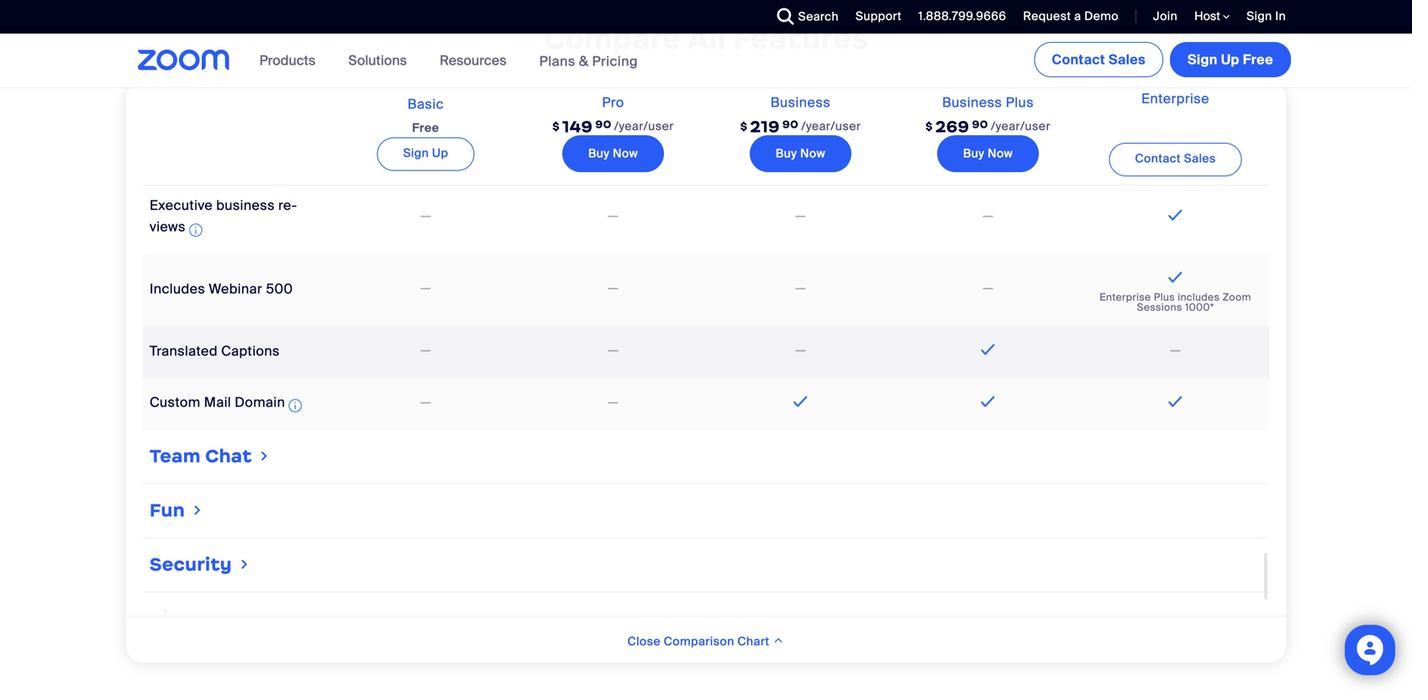 Task type: vqa. For each thing, say whether or not it's contained in the screenshot.
Edit user photo
no



Task type: locate. For each thing, give the bounding box(es) containing it.
zoom
[[1223, 291, 1252, 304]]

business up the $ 219 90 /year/user
[[771, 94, 831, 111]]

business plus
[[943, 94, 1034, 111]]

1.888.799.9666
[[919, 8, 1007, 24]]

captions
[[221, 343, 280, 360]]

1 now from the left
[[613, 146, 638, 162]]

1 vertical spatial up
[[432, 145, 449, 161]]

0 vertical spatial right image
[[258, 448, 271, 465]]

sales
[[1109, 51, 1146, 69], [1185, 151, 1217, 166]]

host
[[1195, 8, 1224, 24]]

enterprise down meetings navigation
[[1142, 90, 1210, 107]]

3 buy now link from the left
[[938, 135, 1040, 172]]

0 vertical spatial sales
[[1109, 51, 1146, 69]]

0 vertical spatial contact sales
[[1052, 51, 1146, 69]]

plus inside the enterprise plus includes zoom sessions 1000*
[[1154, 291, 1176, 304]]

0 horizontal spatial buy now
[[589, 146, 638, 162]]

0 horizontal spatial now
[[613, 146, 638, 162]]

$ for 149
[[553, 120, 560, 133]]

support link
[[843, 0, 906, 34], [856, 8, 902, 24]]

buy now for 269
[[964, 146, 1013, 162]]

3 buy from the left
[[964, 146, 985, 162]]

0 horizontal spatial sign
[[403, 145, 429, 161]]

right image right fun
[[191, 502, 205, 519]]

1 horizontal spatial /year/user
[[802, 118, 861, 134]]

0 vertical spatial free
[[1244, 51, 1274, 69]]

sign down basic free
[[403, 145, 429, 161]]

buy now down the $149.90 per year per user element at the left of the page
[[589, 146, 638, 162]]

1 horizontal spatial $
[[741, 120, 748, 133]]

search button
[[765, 0, 843, 34]]

resources
[[440, 52, 507, 69]]

1 horizontal spatial 90
[[783, 118, 799, 131]]

phone
[[150, 608, 211, 631]]

0 horizontal spatial /year/user
[[614, 118, 674, 134]]

0 horizontal spatial 90
[[596, 118, 612, 131]]

2 buy from the left
[[776, 146, 797, 162]]

sign in link
[[1235, 0, 1295, 34], [1247, 8, 1287, 24]]

buy now link for 269
[[938, 135, 1040, 172]]

sign for sign up free
[[1188, 51, 1218, 69]]

1 vertical spatial enterprise
[[1100, 291, 1152, 304]]

plus up $ 269 90 /year/user
[[1006, 94, 1034, 111]]

$ inside $ 269 90 /year/user
[[926, 120, 933, 133]]

90 right 219
[[783, 118, 799, 131]]

now for 269
[[988, 146, 1013, 162]]

sign
[[1247, 8, 1273, 24], [1188, 51, 1218, 69], [403, 145, 429, 161]]

2 horizontal spatial /year/user
[[991, 118, 1051, 134]]

1 horizontal spatial business
[[943, 94, 1003, 111]]

plus
[[1006, 94, 1034, 111], [1154, 291, 1176, 304]]

plus left includes
[[1154, 291, 1176, 304]]

3 buy now from the left
[[964, 146, 1013, 162]]

1 /year/user from the left
[[614, 118, 674, 134]]

now for 219
[[801, 146, 826, 162]]

enterprise
[[1142, 90, 1210, 107], [1100, 291, 1152, 304]]

/year/user inside $ 149 90 /year/user
[[614, 118, 674, 134]]

2 vertical spatial right image
[[216, 611, 230, 628]]

included image
[[1165, 267, 1187, 287], [977, 340, 1000, 360]]

1 business from the left
[[771, 94, 831, 111]]

search
[[799, 9, 839, 24]]

0 vertical spatial contact sales link
[[1035, 42, 1164, 77]]

buy down the $149.90 per year per user element at the left of the page
[[589, 146, 610, 162]]

/year/user down pro
[[614, 118, 674, 134]]

1 vertical spatial contact sales link
[[1110, 143, 1243, 176]]

$ 219 90 /year/user
[[741, 117, 861, 137]]

demo
[[1085, 8, 1119, 24]]

product information navigation
[[247, 34, 651, 89]]

$269.90 per year per user element
[[926, 109, 1051, 145]]

request a demo
[[1024, 8, 1119, 24]]

translated captions
[[150, 343, 280, 360]]

not included image
[[793, 207, 809, 227], [980, 207, 997, 227], [418, 279, 434, 299], [605, 279, 622, 299], [793, 279, 809, 299], [980, 279, 997, 299], [1168, 341, 1184, 361], [418, 393, 434, 413], [605, 393, 622, 413]]

2 horizontal spatial buy
[[964, 146, 985, 162]]

/year/user down business plus
[[991, 118, 1051, 134]]

contact
[[1052, 51, 1106, 69], [1136, 151, 1182, 166]]

0 vertical spatial contact
[[1052, 51, 1106, 69]]

right image right the chat
[[258, 448, 271, 465]]

1 horizontal spatial free
[[1244, 51, 1274, 69]]

0 vertical spatial enterprise
[[1142, 90, 1210, 107]]

comparison
[[664, 634, 735, 650]]

0 vertical spatial up
[[1222, 51, 1240, 69]]

0 horizontal spatial buy now link
[[562, 135, 664, 172]]

90 inside the $ 219 90 /year/user
[[783, 118, 799, 131]]

buy
[[589, 146, 610, 162], [776, 146, 797, 162], [964, 146, 985, 162]]

right image right the phone at bottom
[[216, 611, 230, 628]]

2 horizontal spatial 90
[[973, 118, 989, 131]]

1 buy now link from the left
[[562, 135, 664, 172]]

up for sign up free
[[1222, 51, 1240, 69]]

1 vertical spatial free
[[412, 120, 440, 136]]

2 /year/user from the left
[[802, 118, 861, 134]]

1 vertical spatial plus
[[1154, 291, 1176, 304]]

sign up free
[[1188, 51, 1274, 69]]

2 horizontal spatial $
[[926, 120, 933, 133]]

enterprise inside the enterprise plus includes zoom sessions 1000*
[[1100, 291, 1152, 304]]

join link up meetings navigation
[[1154, 8, 1178, 24]]

1.888.799.9666 button
[[906, 0, 1011, 34], [919, 8, 1007, 24]]

sales inside meetings navigation
[[1109, 51, 1146, 69]]

included image inside "enterprise plus includes zoom sessions 1000*" cell
[[1165, 267, 1187, 287]]

1 horizontal spatial contact
[[1136, 151, 1182, 166]]

1 horizontal spatial right image
[[216, 611, 230, 628]]

1 horizontal spatial now
[[801, 146, 826, 162]]

1 buy now from the left
[[589, 146, 638, 162]]

included image
[[1165, 205, 1187, 226], [790, 392, 812, 412], [977, 392, 1000, 412], [1165, 392, 1187, 412]]

2 $ from the left
[[741, 120, 748, 133]]

0 horizontal spatial right image
[[191, 502, 205, 519]]

resources button
[[440, 34, 514, 87]]

free inside sign up free button
[[1244, 51, 1274, 69]]

sign left in
[[1247, 8, 1273, 24]]

contact sales link
[[1035, 42, 1164, 77], [1110, 143, 1243, 176]]

90 inside $ 269 90 /year/user
[[973, 118, 989, 131]]

90
[[596, 118, 612, 131], [783, 118, 799, 131], [973, 118, 989, 131]]

$ inside $ 149 90 /year/user
[[553, 120, 560, 133]]

up inside button
[[1222, 51, 1240, 69]]

1 vertical spatial contact
[[1136, 151, 1182, 166]]

free down "basic"
[[412, 120, 440, 136]]

$
[[553, 120, 560, 133], [741, 120, 748, 133], [926, 120, 933, 133]]

free
[[1244, 51, 1274, 69], [412, 120, 440, 136]]

2 horizontal spatial right image
[[258, 448, 271, 465]]

chart
[[738, 634, 770, 650]]

2 horizontal spatial now
[[988, 146, 1013, 162]]

now down $219.90 per year per user element
[[801, 146, 826, 162]]

/year/user right 219
[[802, 118, 861, 134]]

$ left 269
[[926, 120, 933, 133]]

enterprise left includes
[[1100, 291, 1152, 304]]

1 vertical spatial right image
[[191, 502, 205, 519]]

2 90 from the left
[[783, 118, 799, 131]]

0 vertical spatial sign
[[1247, 8, 1273, 24]]

0 vertical spatial plus
[[1006, 94, 1034, 111]]

chat
[[205, 445, 252, 468]]

0 horizontal spatial sales
[[1109, 51, 1146, 69]]

right image for phone
[[216, 611, 230, 628]]

plans & pricing link
[[540, 52, 638, 70], [540, 52, 638, 70]]

compare all features
[[544, 20, 869, 57]]

1 horizontal spatial buy
[[776, 146, 797, 162]]

/year/user inside $ 269 90 /year/user
[[991, 118, 1051, 134]]

up inside application
[[432, 145, 449, 161]]

90 down business plus
[[973, 118, 989, 131]]

0 horizontal spatial plus
[[1006, 94, 1034, 111]]

90 down pro
[[596, 118, 612, 131]]

0 horizontal spatial business
[[771, 94, 831, 111]]

1 horizontal spatial buy now link
[[750, 135, 852, 172]]

security
[[150, 554, 232, 576]]

webinar
[[209, 280, 262, 298]]

sign up
[[403, 145, 449, 161]]

products
[[260, 52, 316, 69]]

2 business from the left
[[943, 94, 1003, 111]]

0 horizontal spatial included image
[[977, 340, 1000, 360]]

2 horizontal spatial sign
[[1247, 8, 1273, 24]]

re
[[278, 197, 297, 215]]

join link
[[1141, 0, 1182, 34], [1154, 8, 1178, 24]]

mail
[[204, 394, 231, 412]]

0 vertical spatial included image
[[1165, 267, 1187, 287]]

business up $ 269 90 /year/user
[[943, 94, 1003, 111]]

1 vertical spatial sales
[[1185, 151, 1217, 166]]

sign inside button
[[1188, 51, 1218, 69]]

/year/user inside the $ 219 90 /year/user
[[802, 118, 861, 134]]

application
[[143, 82, 1270, 647]]

/year/user
[[614, 118, 674, 134], [802, 118, 861, 134], [991, 118, 1051, 134]]

up down basic free
[[432, 145, 449, 161]]

executive business reviews image
[[189, 220, 203, 241]]

right image inside phone cell
[[216, 611, 230, 628]]

buy now
[[589, 146, 638, 162], [776, 146, 826, 162], [964, 146, 1013, 162]]

2 buy now from the left
[[776, 146, 826, 162]]

now
[[613, 146, 638, 162], [801, 146, 826, 162], [988, 146, 1013, 162]]

90 inside $ 149 90 /year/user
[[596, 118, 612, 131]]

free down sign in
[[1244, 51, 1274, 69]]

buy now link for 219
[[750, 135, 852, 172]]

right image inside fun cell
[[191, 502, 205, 519]]

0 horizontal spatial contact
[[1052, 51, 1106, 69]]

right image inside team chat cell
[[258, 448, 271, 465]]

3 90 from the left
[[973, 118, 989, 131]]

sign down "host"
[[1188, 51, 1218, 69]]

0 horizontal spatial up
[[432, 145, 449, 161]]

90 for 149
[[596, 118, 612, 131]]

2 horizontal spatial buy now link
[[938, 135, 1040, 172]]

2 horizontal spatial buy now
[[964, 146, 1013, 162]]

$149.90 per year per user element
[[553, 109, 674, 145]]

1 horizontal spatial included image
[[1165, 267, 1187, 287]]

0 horizontal spatial free
[[412, 120, 440, 136]]

buy now link
[[562, 135, 664, 172], [750, 135, 852, 172], [938, 135, 1040, 172]]

includes webinar 500
[[150, 280, 293, 298]]

not included image
[[418, 207, 434, 227], [605, 207, 622, 227], [418, 341, 434, 361], [605, 341, 622, 361], [793, 341, 809, 361]]

sign up free button
[[1171, 42, 1292, 77]]

zoom logo image
[[138, 50, 230, 71]]

2 buy now link from the left
[[750, 135, 852, 172]]

$ 269 90 /year/user
[[926, 117, 1051, 137]]

2 vertical spatial sign
[[403, 145, 429, 161]]

basic
[[408, 95, 444, 113]]

buy now down $219.90 per year per user element
[[776, 146, 826, 162]]

now down the $149.90 per year per user element at the left of the page
[[613, 146, 638, 162]]

sign for sign in
[[1247, 8, 1273, 24]]

sign for sign up
[[403, 145, 429, 161]]

$ left the 149
[[553, 120, 560, 133]]

buy for 269
[[964, 146, 985, 162]]

1 horizontal spatial up
[[1222, 51, 1240, 69]]

up
[[1222, 51, 1240, 69], [432, 145, 449, 161]]

banner
[[118, 34, 1295, 89]]

3 $ from the left
[[926, 120, 933, 133]]

includes
[[150, 280, 205, 298]]

2 now from the left
[[801, 146, 826, 162]]

fun
[[150, 499, 185, 522]]

1 90 from the left
[[596, 118, 612, 131]]

buy down the $269.90 per year per user element
[[964, 146, 985, 162]]

sign inside application
[[403, 145, 429, 161]]

$ left 219
[[741, 120, 748, 133]]

1 buy from the left
[[589, 146, 610, 162]]

sessions
[[1138, 301, 1183, 314]]

3 now from the left
[[988, 146, 1013, 162]]

0 horizontal spatial buy
[[589, 146, 610, 162]]

1 $ from the left
[[553, 120, 560, 133]]

1 horizontal spatial sales
[[1185, 151, 1217, 166]]

buy now down the $269.90 per year per user element
[[964, 146, 1013, 162]]

products button
[[260, 34, 323, 87]]

3 /year/user from the left
[[991, 118, 1051, 134]]

sales inside application
[[1185, 151, 1217, 166]]

0 horizontal spatial $
[[553, 120, 560, 133]]

1 horizontal spatial sign
[[1188, 51, 1218, 69]]

business
[[771, 94, 831, 111], [943, 94, 1003, 111]]

contact sales
[[1052, 51, 1146, 69], [1136, 151, 1217, 166]]

request a demo link
[[1011, 0, 1124, 34], [1024, 8, 1119, 24]]

now down the $269.90 per year per user element
[[988, 146, 1013, 162]]

enterprise for enterprise plus includes zoom sessions 1000*
[[1100, 291, 1152, 304]]

1 vertical spatial sign
[[1188, 51, 1218, 69]]

buy down $219.90 per year per user element
[[776, 146, 797, 162]]

1 horizontal spatial plus
[[1154, 291, 1176, 304]]

$ inside the $ 219 90 /year/user
[[741, 120, 748, 133]]

host button
[[1195, 8, 1230, 24]]

right image
[[258, 448, 271, 465], [191, 502, 205, 519], [216, 611, 230, 628]]

business for business plus
[[943, 94, 1003, 111]]

&
[[579, 52, 589, 70]]

1 horizontal spatial buy now
[[776, 146, 826, 162]]

1 vertical spatial contact sales
[[1136, 151, 1217, 166]]

up down host dropdown button
[[1222, 51, 1240, 69]]



Task type: describe. For each thing, give the bounding box(es) containing it.
team chat cell
[[143, 437, 1270, 477]]

business for business
[[771, 94, 831, 111]]

views
[[150, 197, 297, 236]]

$ for 269
[[926, 120, 933, 133]]

banner containing contact sales
[[118, 34, 1295, 89]]

buy for 219
[[776, 146, 797, 162]]

compare
[[544, 20, 681, 57]]

meetings navigation
[[1031, 34, 1295, 81]]

plans
[[540, 52, 576, 70]]

sign in
[[1247, 8, 1287, 24]]

now for 149
[[613, 146, 638, 162]]

$ 149 90 /year/user
[[553, 117, 674, 137]]

pro
[[602, 94, 625, 111]]

/year/user for 269
[[991, 118, 1051, 134]]

custom mail domain
[[150, 394, 285, 412]]

buy now for 219
[[776, 146, 826, 162]]

join
[[1154, 8, 1178, 24]]

1 vertical spatial included image
[[977, 340, 1000, 360]]

team chat
[[150, 445, 252, 468]]

custom mail domain image
[[289, 396, 302, 416]]

up for sign up
[[432, 145, 449, 161]]

executive business re views application
[[150, 197, 297, 241]]

buy now for 149
[[589, 146, 638, 162]]

includes
[[1178, 291, 1220, 304]]

in
[[1276, 8, 1287, 24]]

/year/user for 149
[[614, 118, 674, 134]]

pricing
[[592, 52, 638, 70]]

$ for 219
[[741, 120, 748, 133]]

right image
[[238, 557, 252, 573]]

basic free
[[408, 95, 444, 136]]

enterprise plus includes zoom sessions 1000*
[[1100, 291, 1252, 314]]

fun cell
[[143, 491, 1270, 531]]

contact inside application
[[1136, 151, 1182, 166]]

solutions button
[[348, 34, 415, 87]]

buy for 149
[[589, 146, 610, 162]]

sign up link
[[377, 137, 475, 171]]

domain
[[235, 394, 285, 412]]

plus for enterprise
[[1154, 291, 1176, 304]]

executive
[[150, 197, 213, 215]]

plans & pricing
[[540, 52, 638, 70]]

request
[[1024, 8, 1072, 24]]

join link left "host"
[[1141, 0, 1182, 34]]

90 for 219
[[783, 118, 799, 131]]

custom mail domain application
[[150, 394, 305, 416]]

contact sales link inside meetings navigation
[[1035, 42, 1164, 77]]

/year/user for 219
[[802, 118, 861, 134]]

phone cell
[[143, 600, 1270, 640]]

269
[[936, 117, 970, 137]]

free inside basic free
[[412, 120, 440, 136]]

all
[[688, 20, 726, 57]]

right image for fun
[[191, 502, 205, 519]]

business
[[216, 197, 275, 215]]

plus for business
[[1006, 94, 1034, 111]]

support
[[856, 8, 902, 24]]

contact inside meetings navigation
[[1052, 51, 1106, 69]]

219
[[750, 117, 780, 137]]

custom
[[150, 394, 201, 412]]

1000*
[[1186, 301, 1215, 314]]

buy now link for 149
[[562, 135, 664, 172]]

executive business re views
[[150, 197, 297, 236]]

right image for team chat
[[258, 448, 271, 465]]

features
[[733, 20, 869, 57]]

enterprise plus includes zoom sessions 1000* cell
[[1082, 261, 1270, 319]]

close comparison chart
[[628, 634, 773, 650]]

90 for 269
[[973, 118, 989, 131]]

500
[[266, 280, 293, 298]]

contact sales inside meetings navigation
[[1052, 51, 1146, 69]]

contact sales inside application
[[1136, 151, 1217, 166]]

a
[[1075, 8, 1082, 24]]

translated
[[150, 343, 218, 360]]

application containing team chat
[[143, 82, 1270, 647]]

149
[[563, 117, 593, 137]]

solutions
[[348, 52, 407, 69]]

security cell
[[143, 546, 1270, 586]]

close
[[628, 634, 661, 650]]

enterprise for enterprise
[[1142, 90, 1210, 107]]

$219.90 per year per user element
[[741, 109, 861, 145]]

team
[[150, 445, 201, 468]]



